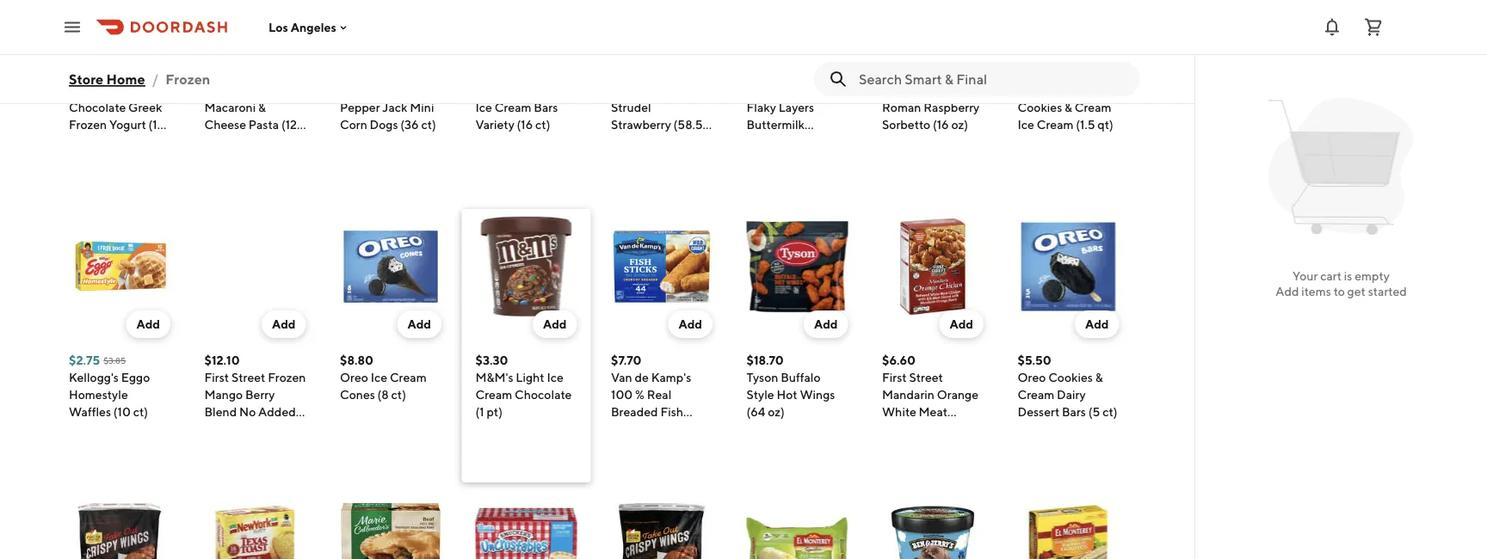 Task type: vqa. For each thing, say whether or not it's contained in the screenshot.
first related to First Street Frozen Mango Berry Blend No Added Sugar (48 oz)
yes



Task type: locate. For each thing, give the bounding box(es) containing it.
(8 down the buttermilk
[[792, 135, 803, 149]]

add button
[[126, 23, 170, 51], [126, 23, 170, 51], [262, 23, 306, 51], [262, 23, 306, 51], [126, 311, 170, 338], [126, 311, 170, 338], [262, 311, 306, 338], [262, 311, 306, 338], [397, 311, 442, 338], [397, 311, 442, 338], [533, 311, 577, 338], [533, 311, 577, 338], [668, 311, 713, 338], [668, 311, 713, 338], [804, 311, 848, 338], [804, 311, 848, 338], [939, 311, 984, 338], [939, 311, 984, 338], [1075, 311, 1119, 338], [1075, 311, 1119, 338]]

oz) right (22
[[950, 422, 967, 436]]

add
[[136, 30, 160, 44], [272, 30, 296, 44], [1276, 284, 1299, 299], [136, 317, 160, 331], [272, 317, 296, 331], [407, 317, 431, 331], [543, 317, 567, 331], [679, 317, 702, 331], [814, 317, 838, 331], [950, 317, 973, 331], [1085, 317, 1109, 331]]

2 horizontal spatial oreo
[[1062, 83, 1090, 97]]

ct) right (5
[[1103, 405, 1118, 419]]

1 horizontal spatial $6.60
[[882, 353, 916, 368]]

ice
[[476, 100, 492, 114], [1018, 117, 1035, 132], [371, 371, 387, 385], [547, 371, 564, 385]]

el monterey egg sausage, cheese & potato burritos (12 ct) image
[[747, 504, 848, 559]]

store
[[69, 71, 103, 87]]

oz) down the fish
[[677, 422, 694, 436]]

1 (16 from the left
[[149, 117, 165, 132]]

greek
[[128, 100, 162, 114]]

$3.85
[[103, 355, 126, 365]]

cookies up dairy
[[1049, 371, 1093, 385]]

foster farms classic buffalo crispy wings (4 lb) image
[[611, 504, 713, 559]]

street up mandarin
[[909, 371, 943, 385]]

pillsbury
[[611, 83, 659, 97], [747, 83, 794, 97]]

%
[[635, 388, 645, 402]]

1 vertical spatial $6.60
[[882, 353, 916, 368]]

add for $3.30 m&m's light ice cream chocolate (1 pt)
[[543, 317, 567, 331]]

store home link
[[69, 62, 145, 96]]

buttermilk
[[747, 117, 805, 132]]

oz) inside $18.70 tyson buffalo style hot wings (64 oz)
[[768, 405, 785, 419]]

1 horizontal spatial &
[[1065, 100, 1072, 114]]

$6.60
[[69, 66, 102, 80], [882, 353, 916, 368]]

add for $4.20 stouffers macaroni & cheese pasta (12 oz)
[[272, 30, 296, 44]]

1 vertical spatial $7.70
[[611, 353, 642, 368]]

cream
[[495, 100, 532, 114], [1075, 100, 1112, 114], [1037, 117, 1074, 132], [390, 371, 427, 385], [476, 388, 512, 402], [1018, 388, 1055, 402]]

pillsbury inside pillsbury toaster strudel strawberry (58.5 oz)
[[611, 83, 659, 97]]

cookies down breyers
[[1018, 100, 1062, 114]]

$7.70 inside $7.70 van de kamp's 100 % real breaded fish sticks (24.6 oz)
[[611, 353, 642, 368]]

tyson
[[747, 371, 778, 385]]

de
[[635, 371, 649, 385]]

raspberry
[[924, 100, 980, 114]]

bars down michoacana
[[534, 100, 558, 114]]

sugar
[[204, 422, 236, 436]]

2 horizontal spatial &
[[1095, 371, 1103, 385]]

ct) inside $8.80 oreo ice cream cones (8 ct)
[[391, 388, 406, 402]]

frozen
[[69, 63, 154, 95], [166, 71, 210, 87], [69, 117, 107, 132], [268, 371, 306, 385]]

add for $6.60 first street mandarin orange white meat chicken (22 oz)
[[950, 317, 973, 331]]

(36
[[401, 117, 419, 132]]

3 (16 from the left
[[933, 117, 949, 132]]

waffles
[[69, 405, 111, 419]]

cream inside $8.80 oreo ice cream cones (8 ct)
[[390, 371, 427, 385]]

oz) inside $6.05 talenti dairy-free roman raspberry sorbetto (16 oz)
[[951, 117, 968, 132]]

oreo inside $8.80 oreo ice cream cones (8 ct)
[[340, 371, 368, 385]]

oreo inside $5.50 oreo cookies & cream dairy dessert bars (5 ct)
[[1018, 371, 1046, 385]]

& for ice
[[1065, 100, 1072, 114]]

1 vertical spatial chocolate
[[515, 388, 572, 402]]

(10
[[113, 405, 131, 419]]

started
[[1368, 284, 1407, 299]]

pillsbury for flaky
[[747, 83, 794, 97]]

$2.75
[[69, 353, 100, 368]]

(16 for sorbetto
[[933, 117, 949, 132]]

1 horizontal spatial $7.70
[[611, 353, 642, 368]]

oz) down raspberry
[[951, 117, 968, 132]]

layers
[[779, 100, 814, 114]]

1 horizontal spatial pillsbury
[[747, 83, 794, 97]]

1 horizontal spatial oreo
[[1018, 371, 1046, 385]]

toaster
[[661, 83, 701, 97]]

(8 right cones
[[378, 388, 389, 402]]

1 horizontal spatial (8
[[792, 135, 803, 149]]

pepper
[[340, 100, 380, 114]]

cookies inside breyers oreo cookies & cream ice cream (1.5 qt)
[[1018, 100, 1062, 114]]

1 pillsbury from the left
[[611, 83, 659, 97]]

(64
[[747, 405, 765, 419]]

bars
[[534, 100, 558, 114], [1062, 405, 1086, 419]]

first inside the $12.10 first street frozen mango berry blend no added sugar (48 oz)
[[204, 371, 229, 385]]

pillsbury inside pillsbury grands! flaky layers buttermilk biscuits (8 ct)
[[747, 83, 794, 97]]

tyson buffalo style hot wings (64 oz) image
[[747, 216, 848, 318]]

(8 inside $8.80 oreo ice cream cones (8 ct)
[[378, 388, 389, 402]]

2 street from the left
[[909, 371, 943, 385]]

ct) right cones
[[391, 388, 406, 402]]

no
[[239, 405, 256, 419]]

michoacana
[[491, 83, 558, 97]]

street inside "$6.60 first street mandarin orange white meat chicken (22 oz)"
[[909, 371, 943, 385]]

cart
[[1320, 269, 1342, 283]]

oz) inside $7.70 van de kamp's 100 % real breaded fish sticks (24.6 oz)
[[677, 422, 694, 436]]

first for first street frozen mango berry blend no added sugar (48 oz)
[[204, 371, 229, 385]]

pasta
[[249, 117, 279, 132]]

oreo down $5.50
[[1018, 371, 1046, 385]]

el monterey egg bacon cheese breakfast taquito (21 ct) image
[[1018, 504, 1119, 559]]

empty retail cart image
[[1261, 86, 1422, 248]]

(8
[[792, 135, 803, 149], [378, 388, 389, 402]]

$3.30 m&m's light ice cream chocolate (1 pt)
[[476, 353, 572, 419]]

$5.50 oreo cookies & cream dairy dessert bars (5 ct)
[[1018, 353, 1118, 419]]

$8.80 oreo ice cream cones (8 ct)
[[340, 353, 427, 402]]

0 horizontal spatial $7.70
[[106, 68, 127, 78]]

(16 right the variety at the left top of the page
[[517, 117, 533, 132]]

0 vertical spatial cookies
[[1018, 100, 1062, 114]]

0 horizontal spatial pillsbury
[[611, 83, 659, 97]]

& inside $5.50 oreo cookies & cream dairy dessert bars (5 ct)
[[1095, 371, 1103, 385]]

2 first from the left
[[882, 371, 907, 385]]

1 vertical spatial cookies
[[1049, 371, 1093, 385]]

1 first from the left
[[204, 371, 229, 385]]

$6.60 up enlightened
[[69, 66, 102, 80]]

$6.60 for street
[[882, 353, 916, 368]]

kellogg's
[[69, 371, 119, 385]]

first street frozen mango berry blend no added sugar (48 oz) image
[[204, 216, 306, 318]]

$6.60 $7.70 enlightened chocolate greek frozen yogurt (16 oz)
[[69, 66, 165, 149]]

cream inside $5.50 oreo cookies & cream dairy dessert bars (5 ct)
[[1018, 388, 1055, 402]]

pillsbury up flaky
[[747, 83, 794, 97]]

(48
[[239, 422, 257, 436]]

bars down dairy
[[1062, 405, 1086, 419]]

first down $12.10
[[204, 371, 229, 385]]

ct) down the mini at left top
[[421, 117, 436, 132]]

grands!
[[796, 83, 840, 97]]

foster farms pepper jack mini corn dogs (36 ct)
[[340, 83, 436, 132]]

$5.50
[[1018, 353, 1052, 368]]

oz) inside the $12.10 first street frozen mango berry blend no added sugar (48 oz)
[[260, 422, 277, 436]]

(8 inside pillsbury grands! flaky layers buttermilk biscuits (8 ct)
[[792, 135, 803, 149]]

cheese
[[204, 117, 246, 132]]

(16 down greek
[[149, 117, 165, 132]]

1 horizontal spatial first
[[882, 371, 907, 385]]

ct) right (10
[[133, 405, 148, 419]]

cookies inside $5.50 oreo cookies & cream dairy dessert bars (5 ct)
[[1049, 371, 1093, 385]]

street up the berry
[[231, 371, 265, 385]]

mandarin
[[882, 388, 935, 402]]

street for mango
[[231, 371, 265, 385]]

chocolate down light
[[515, 388, 572, 402]]

oz) down the 'added'
[[260, 422, 277, 436]]

oz) down enlightened
[[69, 135, 86, 149]]

(16 inside $6.05 talenti dairy-free roman raspberry sorbetto (16 oz)
[[933, 117, 949, 132]]

0 vertical spatial (8
[[792, 135, 803, 149]]

first inside "$6.60 first street mandarin orange white meat chicken (22 oz)"
[[882, 371, 907, 385]]

ice up cones
[[371, 371, 387, 385]]

sorbetto
[[882, 117, 931, 132]]

first up mandarin
[[882, 371, 907, 385]]

corn
[[340, 117, 367, 132]]

strudel
[[611, 100, 651, 114]]

stouffers
[[204, 83, 254, 97]]

marie callender's frozen beef pot pie (15 oz) image
[[340, 504, 442, 559]]

2 (16 from the left
[[517, 117, 533, 132]]

added
[[258, 405, 296, 419]]

la
[[476, 83, 489, 97]]

0 horizontal spatial first
[[204, 371, 229, 385]]

1 vertical spatial (8
[[378, 388, 389, 402]]

add inside your cart is empty add items to get started
[[1276, 284, 1299, 299]]

$7.70 up enlightened
[[106, 68, 127, 78]]

100
[[611, 388, 633, 402]]

add for $8.80 oreo ice cream cones (8 ct)
[[407, 317, 431, 331]]

(24.6
[[646, 422, 674, 436]]

oz)
[[951, 117, 968, 132], [69, 135, 86, 149], [204, 135, 221, 149], [611, 135, 628, 149], [768, 405, 785, 419], [260, 422, 277, 436], [677, 422, 694, 436], [950, 422, 967, 436]]

your
[[1293, 269, 1318, 283]]

get
[[1348, 284, 1366, 299]]

1 horizontal spatial street
[[909, 371, 943, 385]]

oz) right (64
[[768, 405, 785, 419]]

$7.70 up van
[[611, 353, 642, 368]]

add for $7.70 van de kamp's 100 % real breaded fish sticks (24.6 oz)
[[679, 317, 702, 331]]

ben & jerry's chocolate fudge brownie ice cream (1 pt) image
[[882, 504, 984, 559]]

jack
[[382, 100, 408, 114]]

breyers oreo cookies & cream ice cream (1.5 qt)
[[1018, 83, 1114, 132]]

2 pillsbury from the left
[[747, 83, 794, 97]]

0 horizontal spatial &
[[258, 100, 266, 114]]

$6.60 inside "$6.60 first street mandarin orange white meat chicken (22 oz)"
[[882, 353, 916, 368]]

ct) down layers
[[805, 135, 820, 149]]

0 vertical spatial $7.70
[[106, 68, 127, 78]]

0 horizontal spatial (16
[[149, 117, 165, 132]]

pillsbury toaster strudel strawberry (58.5 oz)
[[611, 83, 703, 149]]

ice inside la michoacana ice cream bars variety (16 ct)
[[476, 100, 492, 114]]

$6.60 first street mandarin orange white meat chicken (22 oz)
[[882, 353, 979, 436]]

macaroni
[[204, 100, 256, 114]]

$6.05 talenti dairy-free roman raspberry sorbetto (16 oz)
[[882, 66, 981, 132]]

ice down la
[[476, 100, 492, 114]]

0 vertical spatial chocolate
[[69, 100, 126, 114]]

& for pasta
[[258, 100, 266, 114]]

pillsbury up strudel at the left of the page
[[611, 83, 659, 97]]

los angeles
[[269, 20, 336, 34]]

0 horizontal spatial bars
[[534, 100, 558, 114]]

dairy
[[1057, 388, 1086, 402]]

oreo for $5.50
[[1018, 371, 1046, 385]]

0 horizontal spatial $6.60
[[69, 66, 102, 80]]

1 horizontal spatial chocolate
[[515, 388, 572, 402]]

1 horizontal spatial (16
[[517, 117, 533, 132]]

$7.70 inside $6.60 $7.70 enlightened chocolate greek frozen yogurt (16 oz)
[[106, 68, 127, 78]]

0 horizontal spatial (8
[[378, 388, 389, 402]]

1 horizontal spatial bars
[[1062, 405, 1086, 419]]

& down the search smart & final search box
[[1065, 100, 1072, 114]]

chocolate
[[69, 100, 126, 114], [515, 388, 572, 402]]

1 vertical spatial bars
[[1062, 405, 1086, 419]]

(16 down raspberry
[[933, 117, 949, 132]]

ice inside $3.30 m&m's light ice cream chocolate (1 pt)
[[547, 371, 564, 385]]

0 vertical spatial bars
[[534, 100, 558, 114]]

0 horizontal spatial chocolate
[[69, 100, 126, 114]]

oreo up (1.5
[[1062, 83, 1090, 97]]

chocolate inside $6.60 $7.70 enlightened chocolate greek frozen yogurt (16 oz)
[[69, 100, 126, 114]]

oreo down $8.80
[[340, 371, 368, 385]]

breyers
[[1018, 83, 1059, 97]]

bars inside $5.50 oreo cookies & cream dairy dessert bars (5 ct)
[[1062, 405, 1086, 419]]

& up "pasta"
[[258, 100, 266, 114]]

0 vertical spatial $6.60
[[69, 66, 102, 80]]

oz) down cheese
[[204, 135, 221, 149]]

pillsbury for strudel
[[611, 83, 659, 97]]

hot
[[777, 388, 798, 402]]

$6.60 inside $6.60 $7.70 enlightened chocolate greek frozen yogurt (16 oz)
[[69, 66, 102, 80]]

chocolate down enlightened
[[69, 100, 126, 114]]

street inside the $12.10 first street frozen mango berry blend no added sugar (48 oz)
[[231, 371, 265, 385]]

$6.60 up mandarin
[[882, 353, 916, 368]]

0 horizontal spatial oreo
[[340, 371, 368, 385]]

dogs
[[370, 117, 398, 132]]

pt)
[[487, 405, 503, 419]]

la michoacana ice cream bars variety (16 ct)
[[476, 83, 558, 132]]

1 street from the left
[[231, 371, 265, 385]]

oreo inside breyers oreo cookies & cream ice cream (1.5 qt)
[[1062, 83, 1090, 97]]

bars inside la michoacana ice cream bars variety (16 ct)
[[534, 100, 558, 114]]

2 horizontal spatial (16
[[933, 117, 949, 132]]

roman
[[882, 100, 921, 114]]

ct) down michoacana
[[535, 117, 550, 132]]

0 horizontal spatial street
[[231, 371, 265, 385]]

m&m's light ice cream chocolate (1 pt) image
[[476, 216, 577, 318]]

oz) inside pillsbury toaster strudel strawberry (58.5 oz)
[[611, 135, 628, 149]]

&
[[258, 100, 266, 114], [1065, 100, 1072, 114], [1095, 371, 1103, 385]]

(16 inside $6.60 $7.70 enlightened chocolate greek frozen yogurt (16 oz)
[[149, 117, 165, 132]]

cookies for ice
[[1018, 100, 1062, 114]]

ice down breyers
[[1018, 117, 1035, 132]]

oz) down strawberry
[[611, 135, 628, 149]]

& inside breyers oreo cookies & cream ice cream (1.5 qt)
[[1065, 100, 1072, 114]]

variety
[[476, 117, 515, 132]]

empty
[[1355, 269, 1390, 283]]

ice right light
[[547, 371, 564, 385]]

van
[[611, 371, 632, 385]]

& up (5
[[1095, 371, 1103, 385]]

& inside $4.20 stouffers macaroni & cheese pasta (12 oz)
[[258, 100, 266, 114]]

van de kamp's 100 % real breaded fish sticks (24.6 oz) image
[[611, 216, 713, 318]]



Task type: describe. For each thing, give the bounding box(es) containing it.
Search Smart & Final search field
[[859, 70, 1126, 89]]

oreo for $8.80
[[340, 371, 368, 385]]

orange
[[937, 388, 979, 402]]

blend
[[204, 405, 237, 419]]

$4.20 stouffers macaroni & cheese pasta (12 oz)
[[204, 66, 297, 149]]

to
[[1334, 284, 1345, 299]]

oz) inside $4.20 stouffers macaroni & cheese pasta (12 oz)
[[204, 135, 221, 149]]

ct) inside $5.50 oreo cookies & cream dairy dessert bars (5 ct)
[[1103, 405, 1118, 419]]

kamp's
[[651, 371, 691, 385]]

yogurt
[[109, 117, 146, 132]]

$12.10
[[204, 353, 240, 368]]

ct) inside pillsbury grands! flaky layers buttermilk biscuits (8 ct)
[[805, 135, 820, 149]]

new york texas toast with garlic (22.5 oz) image
[[204, 504, 306, 559]]

mango
[[204, 388, 243, 402]]

notification bell image
[[1322, 17, 1343, 37]]

buffalo
[[781, 371, 821, 385]]

$7.70 van de kamp's 100 % real breaded fish sticks (24.6 oz)
[[611, 353, 694, 436]]

los angeles button
[[269, 20, 350, 34]]

cookies for dairy
[[1049, 371, 1093, 385]]

(5
[[1089, 405, 1100, 419]]

white
[[882, 405, 916, 419]]

$6.60 for enlightened
[[69, 66, 102, 80]]

$4.20
[[204, 66, 238, 80]]

mini
[[410, 100, 434, 114]]

$3.30
[[476, 353, 508, 368]]

chicken
[[882, 422, 928, 436]]

dairy-
[[922, 83, 956, 97]]

ice inside $8.80 oreo ice cream cones (8 ct)
[[371, 371, 387, 385]]

wings
[[800, 388, 835, 402]]

oreo cookies & cream dairy dessert bars (5 ct) image
[[1018, 216, 1119, 318]]

dessert
[[1018, 405, 1060, 419]]

/
[[152, 71, 159, 87]]

open menu image
[[62, 17, 83, 37]]

enlightened
[[69, 83, 136, 97]]

foster
[[340, 83, 375, 97]]

free
[[956, 83, 981, 97]]

meat
[[919, 405, 948, 419]]

0 items, open order cart image
[[1363, 17, 1384, 37]]

items
[[1302, 284, 1331, 299]]

eggo
[[121, 371, 150, 385]]

sticks
[[611, 422, 644, 436]]

cream inside $3.30 m&m's light ice cream chocolate (1 pt)
[[476, 388, 512, 402]]

ct) inside la michoacana ice cream bars variety (16 ct)
[[535, 117, 550, 132]]

$2.75 $3.85 kellogg's eggo homestyle waffles (10 ct)
[[69, 353, 150, 419]]

ct) inside foster farms pepper jack mini corn dogs (36 ct)
[[421, 117, 436, 132]]

qt)
[[1098, 117, 1114, 132]]

ice inside breyers oreo cookies & cream ice cream (1.5 qt)
[[1018, 117, 1035, 132]]

$8.80
[[340, 353, 373, 368]]

$18.70
[[747, 353, 784, 368]]

add for $12.10 first street frozen mango berry blend no added sugar (48 oz)
[[272, 317, 296, 331]]

oz) inside "$6.60 first street mandarin orange white meat chicken (22 oz)"
[[950, 422, 967, 436]]

add for $5.50 oreo cookies & cream dairy dessert bars (5 ct)
[[1085, 317, 1109, 331]]

(1.5
[[1076, 117, 1095, 132]]

homestyle
[[69, 388, 128, 402]]

real
[[647, 388, 672, 402]]

is
[[1344, 269, 1353, 283]]

chocolate inside $3.30 m&m's light ice cream chocolate (1 pt)
[[515, 388, 572, 402]]

light
[[516, 371, 545, 385]]

first for first street mandarin orange white meat chicken (22 oz)
[[882, 371, 907, 385]]

$12.10 first street frozen mango berry blend no added sugar (48 oz)
[[204, 353, 306, 436]]

foster farms take out chipotle barbecue crispy wings (4 lb) image
[[69, 504, 170, 559]]

kellogg's eggo homestyle waffles (10 ct) image
[[69, 216, 170, 318]]

strawberry
[[611, 117, 671, 132]]

style
[[747, 388, 774, 402]]

oz) inside $6.60 $7.70 enlightened chocolate greek frozen yogurt (16 oz)
[[69, 135, 86, 149]]

cones
[[340, 388, 375, 402]]

street for orange
[[909, 371, 943, 385]]

(1
[[476, 405, 484, 419]]

berry
[[245, 388, 275, 402]]

pillsbury grands! flaky layers buttermilk biscuits (8 ct)
[[747, 83, 840, 149]]

& for dairy
[[1095, 371, 1103, 385]]

cream inside la michoacana ice cream bars variety (16 ct)
[[495, 100, 532, 114]]

(12
[[281, 117, 297, 132]]

ct) inside $2.75 $3.85 kellogg's eggo homestyle waffles (10 ct)
[[133, 405, 148, 419]]

add for $6.60 $7.70 enlightened chocolate greek frozen yogurt (16 oz)
[[136, 30, 160, 44]]

frozen inside the $12.10 first street frozen mango berry blend no added sugar (48 oz)
[[268, 371, 306, 385]]

frozen inside $6.60 $7.70 enlightened chocolate greek frozen yogurt (16 oz)
[[69, 117, 107, 132]]

(16 inside la michoacana ice cream bars variety (16 ct)
[[517, 117, 533, 132]]

oreo for breyers
[[1062, 83, 1090, 97]]

angeles
[[291, 20, 336, 34]]

home
[[106, 71, 145, 87]]

add for $2.75 $3.85 kellogg's eggo homestyle waffles (10 ct)
[[136, 317, 160, 331]]

(16 for yogurt
[[149, 117, 165, 132]]

(58.5
[[674, 117, 703, 132]]

oreo ice cream cones (8 ct) image
[[340, 216, 442, 318]]

your cart is empty add items to get started
[[1276, 269, 1407, 299]]

store home / frozen
[[69, 71, 210, 87]]

(22
[[930, 422, 948, 436]]

fish
[[661, 405, 683, 419]]

uncrustables peanut butter & strawberry jam sandwich (10 ct) image
[[476, 504, 577, 559]]

$6.05
[[882, 66, 916, 80]]

first street mandarin orange white meat chicken (22 oz) image
[[882, 216, 984, 318]]

add for $18.70 tyson buffalo style hot wings (64 oz)
[[814, 317, 838, 331]]

farms
[[377, 83, 410, 97]]

talenti
[[882, 83, 919, 97]]

breaded
[[611, 405, 658, 419]]



